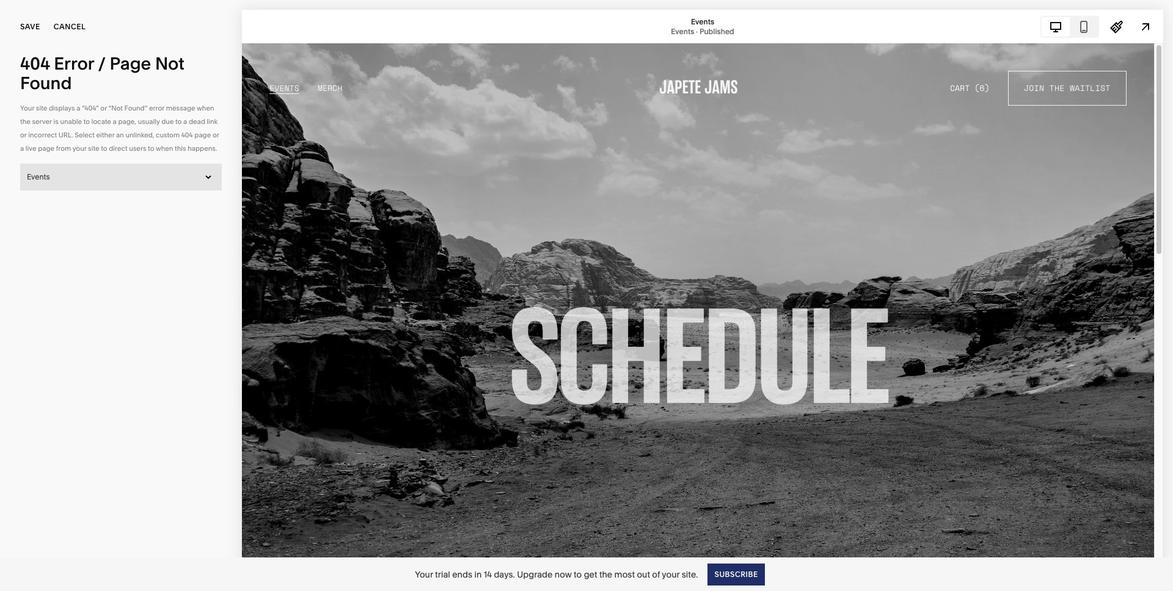 Task type: vqa. For each thing, say whether or not it's contained in the screenshot.
most
yes



Task type: describe. For each thing, give the bounding box(es) containing it.
2 horizontal spatial or
[[213, 131, 219, 139]]

404 inside 404 error / page not found
[[20, 53, 50, 74]]

select
[[75, 131, 95, 139]]

your for your trial ends in 14 days. upgrade now to get the most out of your site.
[[415, 570, 433, 581]]

error
[[54, 53, 94, 74]]

server
[[32, 117, 52, 126]]

dead
[[189, 117, 205, 126]]

locate
[[92, 117, 111, 126]]

out
[[637, 570, 651, 581]]

to right the users
[[148, 144, 154, 153]]

incorrect
[[28, 131, 57, 139]]

to down the either
[[101, 144, 107, 153]]

0 horizontal spatial or
[[20, 131, 27, 139]]

ends
[[453, 570, 473, 581]]

users
[[129, 144, 146, 153]]

unable
[[60, 117, 82, 126]]

cancel
[[54, 22, 86, 31]]

published
[[700, 27, 735, 36]]

displays
[[49, 104, 75, 112]]

custom
[[156, 131, 180, 139]]

0 vertical spatial page
[[195, 131, 211, 139]]

events for events
[[27, 172, 50, 182]]

usually
[[138, 117, 160, 126]]

to up select
[[84, 117, 90, 126]]

to left get
[[574, 570, 582, 581]]

error
[[149, 104, 165, 112]]

trial
[[435, 570, 451, 581]]

in
[[475, 570, 482, 581]]

0 horizontal spatial page
[[38, 144, 55, 153]]

message
[[166, 104, 195, 112]]

either
[[96, 131, 115, 139]]

found"
[[124, 104, 148, 112]]

not
[[155, 53, 185, 74]]

of
[[653, 570, 660, 581]]

upgrade
[[517, 570, 553, 581]]

events events · published
[[671, 17, 735, 36]]



Task type: locate. For each thing, give the bounding box(es) containing it.
404 inside your site displays a "404" or "not found" error message when the server is unable to locate a page, usually due to a dead link or incorrect url. select either an unlinked, custom 404 page or a live page from your site to direct users to when this happens.
[[181, 131, 193, 139]]

your inside your site displays a "404" or "not found" error message when the server is unable to locate a page, usually due to a dead link or incorrect url. select either an unlinked, custom 404 page or a live page from your site to direct users to when this happens.
[[73, 144, 87, 153]]

·
[[696, 27, 698, 36]]

get
[[584, 570, 598, 581]]

0 horizontal spatial your
[[20, 104, 34, 112]]

1 vertical spatial 404
[[181, 131, 193, 139]]

site.
[[682, 570, 699, 581]]

an
[[116, 131, 124, 139]]

a left dead
[[183, 117, 187, 126]]

when
[[197, 104, 214, 112], [156, 144, 173, 153]]

save button
[[20, 13, 40, 40]]

when up link
[[197, 104, 214, 112]]

1 vertical spatial your
[[662, 570, 680, 581]]

1 horizontal spatial your
[[662, 570, 680, 581]]

1 vertical spatial when
[[156, 144, 173, 153]]

1 horizontal spatial when
[[197, 104, 214, 112]]

0 vertical spatial the
[[20, 117, 30, 126]]

1 horizontal spatial site
[[88, 144, 99, 153]]

url.
[[59, 131, 73, 139]]

your down select
[[73, 144, 87, 153]]

a left 'live'
[[20, 144, 24, 153]]

direct
[[109, 144, 127, 153]]

site
[[36, 104, 47, 112], [88, 144, 99, 153]]

1 vertical spatial events
[[671, 27, 695, 36]]

0 vertical spatial your
[[20, 104, 34, 112]]

your trial ends in 14 days. upgrade now to get the most out of your site.
[[415, 570, 699, 581]]

0 vertical spatial site
[[36, 104, 47, 112]]

/
[[98, 53, 106, 74]]

0 horizontal spatial the
[[20, 117, 30, 126]]

your
[[20, 104, 34, 112], [415, 570, 433, 581]]

0 vertical spatial your
[[73, 144, 87, 153]]

site down select
[[88, 144, 99, 153]]

your
[[73, 144, 87, 153], [662, 570, 680, 581]]

events
[[691, 17, 715, 26], [671, 27, 695, 36], [27, 172, 50, 182]]

most
[[615, 570, 635, 581]]

the left server
[[20, 117, 30, 126]]

live
[[26, 144, 36, 153]]

the
[[20, 117, 30, 126], [600, 570, 613, 581]]

a left page,
[[113, 117, 117, 126]]

tab list
[[1042, 17, 1099, 36]]

subscribe button
[[708, 564, 765, 586]]

when down custom
[[156, 144, 173, 153]]

your up server
[[20, 104, 34, 112]]

a left "404"
[[77, 104, 80, 112]]

days.
[[494, 570, 515, 581]]

0 horizontal spatial when
[[156, 144, 173, 153]]

0 horizontal spatial site
[[36, 104, 47, 112]]

save
[[20, 22, 40, 31]]

your left trial
[[415, 570, 433, 581]]

1 vertical spatial page
[[38, 144, 55, 153]]

or down link
[[213, 131, 219, 139]]

404 up this
[[181, 131, 193, 139]]

events for events events · published
[[691, 17, 715, 26]]

page
[[195, 131, 211, 139], [38, 144, 55, 153]]

the right get
[[600, 570, 613, 581]]

happens.
[[188, 144, 217, 153]]

1 horizontal spatial page
[[195, 131, 211, 139]]

to right due
[[175, 117, 182, 126]]

404
[[20, 53, 50, 74], [181, 131, 193, 139]]

unlinked,
[[126, 131, 154, 139]]

1 horizontal spatial the
[[600, 570, 613, 581]]

page up the happens.
[[195, 131, 211, 139]]

cancel button
[[54, 13, 86, 40]]

to
[[84, 117, 90, 126], [175, 117, 182, 126], [101, 144, 107, 153], [148, 144, 154, 153], [574, 570, 582, 581]]

site up server
[[36, 104, 47, 112]]

0 vertical spatial 404
[[20, 53, 50, 74]]

your right of
[[662, 570, 680, 581]]

1 horizontal spatial your
[[415, 570, 433, 581]]

your for your site displays a "404" or "not found" error message when the server is unable to locate a page, usually due to a dead link or incorrect url. select either an unlinked, custom 404 page or a live page from your site to direct users to when this happens.
[[20, 104, 34, 112]]

is
[[53, 117, 59, 126]]

2 vertical spatial events
[[27, 172, 50, 182]]

events up ·
[[691, 17, 715, 26]]

"404"
[[82, 104, 99, 112]]

page,
[[118, 117, 136, 126]]

your inside your site displays a "404" or "not found" error message when the server is unable to locate a page, usually due to a dead link or incorrect url. select either an unlinked, custom 404 page or a live page from your site to direct users to when this happens.
[[20, 104, 34, 112]]

page down incorrect on the top left of the page
[[38, 144, 55, 153]]

0 vertical spatial when
[[197, 104, 214, 112]]

1 vertical spatial your
[[415, 570, 433, 581]]

now
[[555, 570, 572, 581]]

found
[[20, 73, 72, 94]]

or left "not in the top left of the page
[[100, 104, 107, 112]]

this
[[175, 144, 186, 153]]

link
[[207, 117, 218, 126]]

or up 'live'
[[20, 131, 27, 139]]

a
[[77, 104, 80, 112], [113, 117, 117, 126], [183, 117, 187, 126], [20, 144, 24, 153]]

1 horizontal spatial 404
[[181, 131, 193, 139]]

1 horizontal spatial or
[[100, 104, 107, 112]]

your site displays a "404" or "not found" error message when the server is unable to locate a page, usually due to a dead link or incorrect url. select either an unlinked, custom 404 page or a live page from your site to direct users to when this happens.
[[20, 104, 219, 153]]

the inside your site displays a "404" or "not found" error message when the server is unable to locate a page, usually due to a dead link or incorrect url. select either an unlinked, custom 404 page or a live page from your site to direct users to when this happens.
[[20, 117, 30, 126]]

page
[[110, 53, 151, 74]]

from
[[56, 144, 71, 153]]

"not
[[109, 104, 123, 112]]

404 error / page not found
[[20, 53, 185, 94]]

14
[[484, 570, 492, 581]]

404 down save button
[[20, 53, 50, 74]]

due
[[162, 117, 174, 126]]

1 vertical spatial site
[[88, 144, 99, 153]]

subscribe
[[715, 570, 759, 579]]

0 horizontal spatial your
[[73, 144, 87, 153]]

1 vertical spatial the
[[600, 570, 613, 581]]

events down 'live'
[[27, 172, 50, 182]]

events left ·
[[671, 27, 695, 36]]

0 horizontal spatial 404
[[20, 53, 50, 74]]

0 vertical spatial events
[[691, 17, 715, 26]]

or
[[100, 104, 107, 112], [20, 131, 27, 139], [213, 131, 219, 139]]



